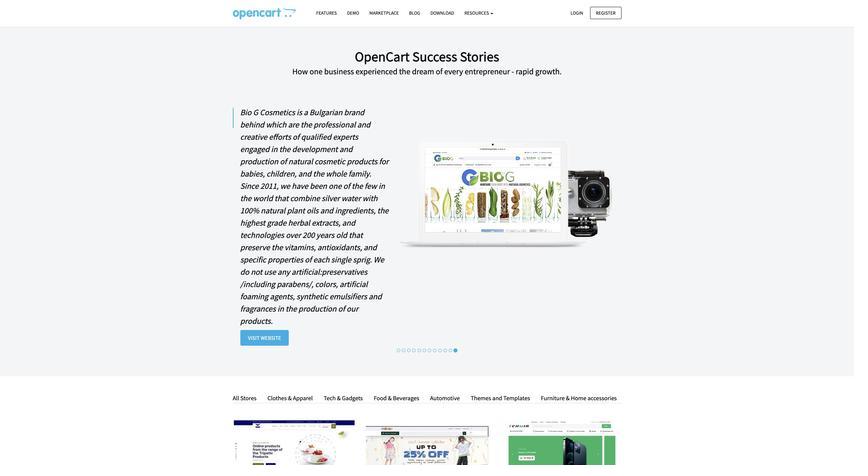 Task type: describe. For each thing, give the bounding box(es) containing it.
experienced
[[356, 66, 398, 77]]

register
[[596, 10, 616, 16]]

which
[[266, 119, 287, 130]]

food & beverages link
[[369, 394, 425, 403]]

of down are
[[293, 132, 300, 142]]

specific
[[240, 254, 266, 265]]

family.
[[349, 168, 372, 179]]

not
[[251, 267, 263, 277]]

stores
[[241, 394, 257, 402]]

1 horizontal spatial that
[[349, 230, 363, 240]]

view project link for the lokkisona image
[[409, 451, 446, 458]]

accessories
[[588, 394, 617, 402]]

years
[[317, 230, 335, 240]]

every
[[445, 66, 463, 77]]

our
[[347, 304, 359, 314]]

are
[[288, 119, 299, 130]]

login link
[[565, 7, 589, 19]]

rapid
[[516, 66, 534, 77]]

tehmir image
[[499, 421, 622, 465]]

all
[[233, 394, 239, 402]]

artificial
[[340, 279, 368, 290]]

furniture
[[541, 394, 565, 402]]

emulsifiers
[[330, 291, 367, 302]]

and up have
[[298, 168, 312, 179]]

one inside bio g cosmetics is a bulgarian brand behind which are the professional and creative efforts of qualified experts engaged in the development and production of natural cosmetic products for babies, children, and the whole family. since 2011, we have been one of the few in the world that combine silver water with 100% natural plant oils and ingredients, the highest grade herbal extracts, and technologies over 200 years old that preserve the vitamins, antioxidants, and specific properties of each single sprig. we do not use any artificial:preservatives /including parabens/, colors, artificial foaming agents, synthetic emulsifiers and fragrances in the production of our products.
[[329, 181, 342, 191]]

download
[[431, 10, 454, 16]]

view for the lokkisona image
[[409, 451, 421, 458]]

experts
[[333, 132, 358, 142]]

demo link
[[342, 7, 365, 19]]

the down since
[[240, 193, 252, 204]]

one inside opencart success stories how one business experienced the dream of every entrepreneur - rapid growth.
[[310, 66, 323, 77]]

g
[[253, 107, 258, 118]]

visit website
[[248, 335, 281, 341]]

the down efforts at left top
[[279, 144, 291, 154]]

technologies
[[240, 230, 284, 240]]

for
[[379, 156, 389, 167]]

opencart - showcase image
[[233, 7, 296, 19]]

artificial:preservatives
[[292, 267, 368, 277]]

automotive
[[430, 394, 460, 402]]

download link
[[426, 7, 460, 19]]

furniture & home accessories
[[541, 394, 617, 402]]

use
[[264, 267, 276, 277]]

growth.
[[536, 66, 562, 77]]

themes
[[471, 394, 491, 402]]

of up children,
[[280, 156, 287, 167]]

view project for the lokkisona image
[[409, 451, 446, 458]]

of up water
[[343, 181, 350, 191]]

products.
[[240, 316, 273, 326]]

cosmetics
[[260, 107, 295, 118]]

of left each
[[305, 254, 312, 265]]

the down with
[[378, 205, 389, 216]]

themes and templates link
[[466, 394, 535, 403]]

demo
[[347, 10, 359, 16]]

products
[[347, 156, 378, 167]]

success
[[413, 48, 457, 65]]

combine
[[290, 193, 320, 204]]

0 horizontal spatial that
[[275, 193, 289, 204]]

been
[[310, 181, 327, 191]]

1 horizontal spatial production
[[299, 304, 337, 314]]

the down agents,
[[286, 304, 297, 314]]

sprig.
[[353, 254, 372, 265]]

themes and templates
[[471, 394, 530, 402]]

qualified
[[301, 132, 332, 142]]

and down experts
[[340, 144, 353, 154]]

food & beverages
[[374, 394, 419, 402]]

silver
[[322, 193, 340, 204]]

efforts
[[269, 132, 291, 142]]

view project for tppl website image at bottom left
[[275, 451, 313, 458]]

each
[[313, 254, 330, 265]]

world
[[253, 193, 273, 204]]

login
[[571, 10, 584, 16]]

blog link
[[404, 7, 426, 19]]

home
[[571, 394, 587, 402]]

business
[[324, 66, 354, 77]]

a
[[304, 107, 308, 118]]

gadgets
[[342, 394, 363, 402]]

all stores
[[233, 394, 257, 402]]

single
[[331, 254, 352, 265]]

old
[[336, 230, 347, 240]]

features link
[[311, 7, 342, 19]]

project for tppl website image at bottom left view project link
[[290, 451, 313, 458]]

properties
[[268, 254, 303, 265]]

we
[[280, 181, 290, 191]]

ingredients,
[[335, 205, 376, 216]]

beverages
[[393, 394, 419, 402]]

plant
[[287, 205, 305, 216]]

development
[[292, 144, 338, 154]]

the down family.
[[352, 181, 363, 191]]

fragrances
[[240, 304, 276, 314]]

and up sprig.
[[364, 242, 377, 253]]

grade
[[267, 218, 287, 228]]

and up extracts,
[[320, 205, 334, 216]]

cosmetic
[[315, 156, 345, 167]]

children,
[[267, 168, 297, 179]]

since
[[240, 181, 259, 191]]



Task type: locate. For each thing, give the bounding box(es) containing it.
and right themes
[[493, 394, 503, 402]]

synthetic
[[297, 291, 328, 302]]

one right how
[[310, 66, 323, 77]]

1 horizontal spatial one
[[329, 181, 342, 191]]

apparel
[[293, 394, 313, 402]]

few
[[365, 181, 377, 191]]

extracts,
[[312, 218, 341, 228]]

0 vertical spatial in
[[271, 144, 278, 154]]

1 vertical spatial natural
[[261, 205, 286, 216]]

1 horizontal spatial natural
[[289, 156, 313, 167]]

2011,
[[260, 181, 279, 191]]

4 & from the left
[[566, 394, 570, 402]]

resources link
[[460, 7, 499, 19]]

1 horizontal spatial view
[[409, 451, 421, 458]]

2 project from the left
[[423, 451, 446, 458]]

any
[[278, 267, 290, 277]]

project for view project link for tehmir image
[[556, 451, 579, 458]]

0 vertical spatial one
[[310, 66, 323, 77]]

is
[[297, 107, 302, 118]]

2 view from the left
[[409, 451, 421, 458]]

0 horizontal spatial production
[[240, 156, 278, 167]]

tech & gadgets link
[[319, 394, 368, 403]]

& for clothes
[[288, 394, 292, 402]]

and down ingredients,
[[342, 218, 355, 228]]

how
[[293, 66, 308, 77]]

1 vertical spatial one
[[329, 181, 342, 191]]

1 vertical spatial production
[[299, 304, 337, 314]]

that down we
[[275, 193, 289, 204]]

/including
[[240, 279, 275, 290]]

that right old
[[349, 230, 363, 240]]

the up properties
[[272, 242, 283, 253]]

dream
[[412, 66, 434, 77]]

&
[[288, 394, 292, 402], [337, 394, 341, 402], [388, 394, 392, 402], [566, 394, 570, 402]]

0 horizontal spatial one
[[310, 66, 323, 77]]

0 horizontal spatial view project link
[[275, 451, 313, 458]]

view project
[[275, 451, 313, 458], [409, 451, 446, 458], [542, 451, 579, 458]]

2 horizontal spatial view
[[542, 451, 554, 458]]

1 project from the left
[[290, 451, 313, 458]]

1 view project from the left
[[275, 451, 313, 458]]

0 horizontal spatial project
[[290, 451, 313, 458]]

foaming
[[240, 291, 269, 302]]

all stores link
[[233, 394, 262, 403]]

features
[[316, 10, 337, 16]]

have
[[292, 181, 308, 191]]

3 view project from the left
[[542, 451, 579, 458]]

tech & gadgets
[[324, 394, 363, 402]]

the left dream
[[399, 66, 411, 77]]

brand
[[344, 107, 365, 118]]

& for tech
[[337, 394, 341, 402]]

project
[[290, 451, 313, 458], [423, 451, 446, 458], [556, 451, 579, 458]]

tppl website image
[[233, 421, 356, 465]]

oils
[[307, 205, 319, 216]]

opencart success stories how one business experienced the dream of every entrepreneur - rapid growth.
[[293, 48, 562, 77]]

view project for tehmir image
[[542, 451, 579, 458]]

0 vertical spatial natural
[[289, 156, 313, 167]]

clothes & apparel link
[[262, 394, 318, 403]]

production down synthetic
[[299, 304, 337, 314]]

& left home
[[566, 394, 570, 402]]

resources
[[465, 10, 490, 16]]

visit
[[248, 335, 260, 341]]

one
[[310, 66, 323, 77], [329, 181, 342, 191]]

1 horizontal spatial view project
[[409, 451, 446, 458]]

and right emulsifiers
[[369, 291, 382, 302]]

& right food
[[388, 394, 392, 402]]

0 horizontal spatial natural
[[261, 205, 286, 216]]

blog
[[409, 10, 420, 16]]

colors,
[[315, 279, 338, 290]]

food
[[374, 394, 387, 402]]

professional
[[314, 119, 356, 130]]

engaged
[[240, 144, 270, 154]]

in right few
[[379, 181, 385, 191]]

0 vertical spatial production
[[240, 156, 278, 167]]

bio
[[240, 107, 252, 118]]

the up been
[[313, 168, 324, 179]]

2 vertical spatial in
[[278, 304, 284, 314]]

of inside opencart success stories how one business experienced the dream of every entrepreneur - rapid growth.
[[436, 66, 443, 77]]

over
[[286, 230, 301, 240]]

0 horizontal spatial view project
[[275, 451, 313, 458]]

behind
[[240, 119, 264, 130]]

2 horizontal spatial project
[[556, 451, 579, 458]]

marketplace link
[[365, 7, 404, 19]]

preserve
[[240, 242, 270, 253]]

production down engaged
[[240, 156, 278, 167]]

one down whole on the left top of the page
[[329, 181, 342, 191]]

2 view project link from the left
[[409, 451, 446, 458]]

the
[[399, 66, 411, 77], [301, 119, 312, 130], [279, 144, 291, 154], [313, 168, 324, 179], [352, 181, 363, 191], [240, 193, 252, 204], [378, 205, 389, 216], [272, 242, 283, 253], [286, 304, 297, 314]]

in down agents,
[[278, 304, 284, 314]]

antioxidants,
[[318, 242, 362, 253]]

project for view project link related to the lokkisona image
[[423, 451, 446, 458]]

1 vertical spatial that
[[349, 230, 363, 240]]

1 & from the left
[[288, 394, 292, 402]]

3 view from the left
[[542, 451, 554, 458]]

babies,
[[240, 168, 265, 179]]

of left the every
[[436, 66, 443, 77]]

1 horizontal spatial view project link
[[409, 451, 446, 458]]

highest
[[240, 218, 266, 228]]

we
[[374, 254, 384, 265]]

view project link for tehmir image
[[542, 451, 579, 458]]

0 vertical spatial that
[[275, 193, 289, 204]]

in down efforts at left top
[[271, 144, 278, 154]]

templates
[[504, 394, 530, 402]]

do
[[240, 267, 249, 277]]

bio g cosmetics is a bulgarian brand behind which are the professional and creative efforts of qualified experts engaged in the development and production of natural cosmetic products for babies, children, and the whole family. since 2011, we have been one of the few in the world that combine silver water with 100% natural plant oils and ingredients, the highest grade herbal extracts, and technologies over 200 years old that preserve the vitamins, antioxidants, and specific properties of each single sprig. we do not use any artificial:preservatives /including parabens/, colors, artificial foaming agents, synthetic emulsifiers and fragrances in the production of our products.
[[240, 107, 389, 326]]

entrepreneur
[[465, 66, 510, 77]]

agents,
[[270, 291, 295, 302]]

view for tppl website image at bottom left
[[275, 451, 288, 458]]

furniture & home accessories link
[[536, 394, 617, 403]]

& right 'clothes'
[[288, 394, 292, 402]]

vitamins,
[[285, 242, 316, 253]]

and down brand
[[358, 119, 371, 130]]

2 horizontal spatial view project
[[542, 451, 579, 458]]

1 view project link from the left
[[275, 451, 313, 458]]

1 horizontal spatial project
[[423, 451, 446, 458]]

opencart
[[355, 48, 410, 65]]

0 horizontal spatial view
[[275, 451, 288, 458]]

natural down development in the top left of the page
[[289, 156, 313, 167]]

creative
[[240, 132, 267, 142]]

3 view project link from the left
[[542, 451, 579, 458]]

the inside opencart success stories how one business experienced the dream of every entrepreneur - rapid growth.
[[399, 66, 411, 77]]

whole
[[326, 168, 347, 179]]

stories
[[460, 48, 500, 65]]

2 view project from the left
[[409, 451, 446, 458]]

2 horizontal spatial view project link
[[542, 451, 579, 458]]

& for furniture
[[566, 394, 570, 402]]

register link
[[590, 7, 622, 19]]

natural up grade
[[261, 205, 286, 216]]

website
[[261, 335, 281, 341]]

herbal
[[288, 218, 310, 228]]

2 & from the left
[[337, 394, 341, 402]]

3 & from the left
[[388, 394, 392, 402]]

view for tehmir image
[[542, 451, 554, 458]]

visit website link
[[240, 330, 289, 346]]

water
[[342, 193, 361, 204]]

lokkisona image
[[366, 421, 489, 465]]

that
[[275, 193, 289, 204], [349, 230, 363, 240]]

200
[[303, 230, 315, 240]]

& for food
[[388, 394, 392, 402]]

of left our
[[338, 304, 345, 314]]

-
[[512, 66, 515, 77]]

100%
[[240, 205, 259, 216]]

the down a
[[301, 119, 312, 130]]

1 vertical spatial in
[[379, 181, 385, 191]]

1 view from the left
[[275, 451, 288, 458]]

view project link for tppl website image at bottom left
[[275, 451, 313, 458]]

3 project from the left
[[556, 451, 579, 458]]

natural
[[289, 156, 313, 167], [261, 205, 286, 216]]

& right tech
[[337, 394, 341, 402]]

clothes & apparel
[[268, 394, 313, 402]]

production
[[240, 156, 278, 167], [299, 304, 337, 314]]



Task type: vqa. For each thing, say whether or not it's contained in the screenshot.
View Project related to TEHMIR 'image' 'VIEW PROJECT' "link"
yes



